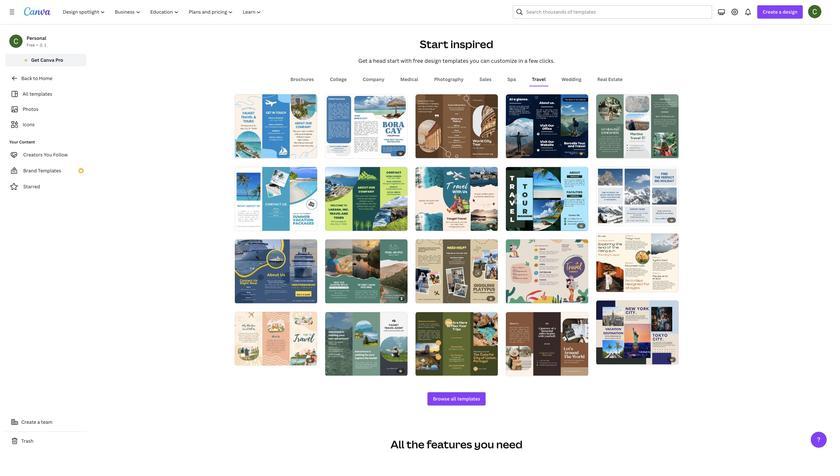 Task type: vqa. For each thing, say whether or not it's contained in the screenshot.
1 related to the Brown Modern Let's Around The Travel Trifold Brochure "image"
yes



Task type: describe. For each thing, give the bounding box(es) containing it.
of for the blue pastel bold vacation destination brochure image
[[604, 357, 607, 362]]

2 for brown modern let's around the travel trifold brochure image
[[518, 368, 520, 373]]

1 of 2 for beige fun abstract trifold travel brochure image
[[239, 358, 249, 363]]

design inside create a design "dropdown button"
[[783, 9, 798, 15]]

brand templates link
[[5, 164, 86, 177]]

with
[[401, 57, 412, 64]]

pink and blue modern travelling promotion trifold brochure image
[[416, 167, 498, 231]]

creators you follow link
[[5, 148, 86, 162]]

1 of 2 for colorful and fun business travel agency trifold brochure image
[[511, 296, 520, 301]]

icons
[[23, 121, 35, 128]]

brown creative trip and travel agency trifold brochure image
[[416, 240, 498, 303]]

inspired
[[451, 37, 494, 51]]

spa button
[[505, 73, 519, 86]]

christina overa image
[[809, 5, 822, 18]]

starred
[[23, 183, 40, 190]]

create for create a team
[[21, 419, 36, 425]]

1 of 2 for red and beige traveling in japan modern user information brochure "image"
[[601, 284, 610, 289]]

clicks.
[[539, 57, 555, 64]]

medical button
[[398, 73, 421, 86]]

few
[[529, 57, 538, 64]]

company
[[363, 76, 385, 82]]

modern minimalist travel trifold brochure image
[[325, 95, 408, 158]]

red and beige traveling in japan modern user information brochure image
[[596, 234, 679, 292]]

follow
[[53, 152, 68, 158]]

get canva pro
[[31, 57, 63, 63]]

green white natural travel agent trifold brochure image
[[325, 312, 408, 376]]

you
[[44, 152, 52, 158]]

back to home link
[[5, 72, 86, 85]]

blue yellow modern travel trifolds brochure image
[[235, 240, 317, 303]]

create a design
[[763, 9, 798, 15]]

customize
[[491, 57, 517, 64]]

green minimalist travel and tour trifold brochure image
[[506, 167, 588, 231]]

2 for brown creative trip and travel agency trifold brochure image
[[428, 296, 430, 301]]

brand
[[23, 167, 37, 174]]

trash
[[21, 438, 33, 444]]

1 for green white torn travel trifold brochure image
[[330, 296, 332, 301]]

Search search field
[[527, 6, 708, 18]]

beige fun abstract trifold travel brochure image
[[235, 312, 317, 365]]

2 for the green and orange minimalist world city tour trifold brochure image
[[428, 368, 430, 373]]

home
[[39, 75, 52, 81]]

of for brown creative trip and travel agency trifold brochure image
[[423, 296, 427, 301]]

1 of 2 for brown modern let's around the travel trifold brochure image
[[511, 368, 520, 373]]

of for 'green olive minimalis modern trip promotion trifold brochure' image
[[604, 151, 607, 156]]

features
[[427, 437, 472, 452]]

in
[[519, 57, 523, 64]]

of for green simple creative travel trifold brochure image
[[333, 223, 336, 228]]

spa
[[508, 76, 516, 82]]

1 for beige fun abstract trifold travel brochure image
[[239, 358, 241, 363]]

1 for the green and orange minimalist world city tour trifold brochure image
[[420, 368, 422, 373]]

browse all templates
[[433, 396, 480, 402]]

medical
[[401, 76, 418, 82]]

real estate
[[598, 76, 623, 82]]

1 of 2 for brown creative world city tour trifold brochure image
[[420, 151, 430, 156]]

of for blue yellow modern travel trifolds brochure image
[[242, 296, 246, 301]]

sales
[[480, 76, 492, 82]]

brown creative world city tour trifold brochure image
[[416, 95, 498, 158]]

templates inside all templates link
[[30, 91, 52, 97]]

creators
[[23, 152, 43, 158]]

photos
[[23, 106, 38, 112]]

1 for blue modern vacation packages trifolds brochure image
[[239, 223, 241, 228]]

of for blue and white simple winter ski holiday trifold travel brochure image
[[604, 217, 607, 222]]

2 for green white torn travel trifold brochure image
[[337, 296, 339, 301]]

1 of 2 for 'green olive minimalis modern trip promotion trifold brochure' image
[[601, 151, 610, 156]]

personal
[[27, 35, 46, 41]]

of for red and beige traveling in japan modern user information brochure "image"
[[604, 284, 607, 289]]

of for green white natural travel agent trifold brochure image
[[333, 368, 336, 373]]

all
[[451, 396, 456, 402]]

2 for beige fun abstract trifold travel brochure image
[[247, 358, 249, 363]]

•
[[36, 42, 38, 48]]

trash link
[[5, 435, 86, 448]]

your content
[[9, 139, 35, 145]]

green and orange minimalist world city tour trifold brochure image
[[416, 312, 498, 376]]

1 of 2 for the green and orange minimalist world city tour trifold brochure image
[[420, 368, 430, 373]]

green white torn travel trifold brochure image
[[325, 240, 408, 303]]

all templates link
[[9, 88, 82, 100]]

a for team
[[37, 419, 40, 425]]

1 for green white natural travel agent trifold brochure image
[[330, 368, 332, 373]]

content
[[19, 139, 35, 145]]

brochures
[[291, 76, 314, 82]]

2 for red and beige traveling in japan modern user information brochure "image"
[[608, 284, 610, 289]]

to
[[33, 75, 38, 81]]

1 for the blue pastel bold vacation destination brochure image
[[601, 357, 603, 362]]

green olive minimalis modern trip promotion trifold brochure image
[[596, 95, 679, 158]]

create a team button
[[5, 416, 86, 429]]



Task type: locate. For each thing, give the bounding box(es) containing it.
0 horizontal spatial design
[[425, 57, 442, 64]]

back
[[21, 75, 32, 81]]

of for blue simple creative travel trifold brochure image
[[242, 151, 246, 156]]

get for get canva pro
[[31, 57, 39, 63]]

0 horizontal spatial all
[[23, 91, 28, 97]]

can
[[481, 57, 490, 64]]

sales button
[[477, 73, 494, 86]]

blue creative tour and travel trifold brochure image
[[506, 95, 588, 158]]

photography button
[[432, 73, 467, 86]]

1 for brown creative trip and travel agency trifold brochure image
[[420, 296, 422, 301]]

photos link
[[9, 103, 82, 116]]

get canva pro button
[[5, 54, 86, 66]]

real
[[598, 76, 607, 82]]

get left canva
[[31, 57, 39, 63]]

blue simple creative travel trifold brochure image
[[235, 95, 317, 158]]

0 vertical spatial design
[[783, 9, 798, 15]]

of for blue creative tour and travel trifold brochure image
[[513, 151, 517, 156]]

2 for colorful and fun business travel agency trifold brochure image
[[518, 296, 520, 301]]

all
[[23, 91, 28, 97], [391, 437, 405, 452]]

2 for blue and white simple winter ski holiday trifold travel brochure image
[[608, 217, 610, 222]]

1 for blue and white simple winter ski holiday trifold travel brochure image
[[601, 217, 603, 222]]

all for all templates
[[23, 91, 28, 97]]

get left head
[[359, 57, 368, 64]]

2 for 'green olive minimalis modern trip promotion trifold brochure' image
[[608, 151, 610, 156]]

creators you follow
[[23, 152, 68, 158]]

1 get from the left
[[31, 57, 39, 63]]

colorful and fun business travel agency trifold brochure image
[[506, 240, 588, 303]]

templates down back to home
[[30, 91, 52, 97]]

canva
[[40, 57, 54, 63]]

brochures button
[[288, 73, 317, 86]]

create a team
[[21, 419, 52, 425]]

starred link
[[5, 180, 86, 193]]

browse all templates link
[[428, 393, 486, 406]]

pro
[[55, 57, 63, 63]]

travel button
[[530, 73, 549, 86]]

templates inside the browse all templates link
[[458, 396, 480, 402]]

1 for blue yellow modern travel trifolds brochure image
[[239, 296, 241, 301]]

create for create a design
[[763, 9, 778, 15]]

travel
[[532, 76, 546, 82]]

create a design button
[[758, 5, 803, 19]]

start
[[387, 57, 399, 64]]

1 vertical spatial all
[[391, 437, 405, 452]]

free
[[413, 57, 423, 64]]

of for brown modern let's around the travel trifold brochure image
[[513, 368, 517, 373]]

1 of 2 for blue yellow modern travel trifolds brochure image
[[239, 296, 249, 301]]

free
[[27, 42, 35, 48]]

all templates
[[23, 91, 52, 97]]

get for get a head start with free design templates you can customize in a few clicks.
[[359, 57, 368, 64]]

real estate button
[[595, 73, 626, 86]]

company button
[[360, 73, 387, 86]]

0 vertical spatial templates
[[443, 57, 469, 64]]

1 vertical spatial design
[[425, 57, 442, 64]]

your
[[9, 139, 18, 145]]

1 of 2
[[239, 151, 249, 156], [420, 151, 430, 156], [511, 151, 520, 156], [601, 151, 610, 156], [601, 217, 610, 222], [239, 223, 249, 228], [330, 223, 339, 228], [601, 284, 610, 289], [239, 296, 249, 301], [330, 296, 339, 301], [420, 296, 430, 301], [511, 296, 520, 301], [601, 357, 610, 362], [239, 358, 249, 363], [330, 368, 339, 373], [420, 368, 430, 373], [511, 368, 520, 373]]

of for green white torn travel trifold brochure image
[[333, 296, 336, 301]]

free •
[[27, 42, 38, 48]]

top level navigation element
[[58, 5, 267, 19]]

wedding button
[[559, 73, 584, 86]]

2 vertical spatial templates
[[458, 396, 480, 402]]

1 for brown creative world city tour trifold brochure image
[[420, 151, 422, 156]]

1 of 2 for blue creative tour and travel trifold brochure image
[[511, 151, 520, 156]]

all for all the features you need
[[391, 437, 405, 452]]

1 of 2 for green simple creative travel trifold brochure image
[[330, 223, 339, 228]]

a
[[779, 9, 782, 15], [369, 57, 372, 64], [525, 57, 528, 64], [37, 419, 40, 425]]

design
[[783, 9, 798, 15], [425, 57, 442, 64]]

of for colorful and fun business travel agency trifold brochure image
[[513, 296, 517, 301]]

None search field
[[513, 5, 713, 19]]

design right the free
[[425, 57, 442, 64]]

1 of 2 for blue modern vacation packages trifolds brochure image
[[239, 223, 249, 228]]

blue pastel bold vacation destination brochure image
[[596, 301, 679, 364]]

2 for green white natural travel agent trifold brochure image
[[337, 368, 339, 373]]

1 for green simple creative travel trifold brochure image
[[330, 223, 332, 228]]

1 horizontal spatial create
[[763, 9, 778, 15]]

estate
[[609, 76, 623, 82]]

$
[[401, 296, 403, 301]]

templates down start inspired
[[443, 57, 469, 64]]

1 horizontal spatial design
[[783, 9, 798, 15]]

2 for blue modern vacation packages trifolds brochure image
[[247, 223, 249, 228]]

a inside button
[[37, 419, 40, 425]]

head
[[373, 57, 386, 64]]

1 for blue creative tour and travel trifold brochure image
[[511, 151, 513, 156]]

1 vertical spatial templates
[[30, 91, 52, 97]]

1 of 2 for blue simple creative travel trifold brochure image
[[239, 151, 249, 156]]

of for beige fun abstract trifold travel brochure image
[[242, 358, 246, 363]]

brand templates
[[23, 167, 61, 174]]

2 for blue yellow modern travel trifolds brochure image
[[247, 296, 249, 301]]

all left the
[[391, 437, 405, 452]]

wedding
[[562, 76, 582, 82]]

1 for blue simple creative travel trifold brochure image
[[239, 151, 241, 156]]

1 of 2 link
[[235, 94, 317, 159], [416, 94, 498, 159], [506, 94, 588, 159], [596, 94, 679, 159], [235, 167, 317, 231], [325, 167, 408, 231], [596, 167, 679, 225], [596, 234, 679, 292], [235, 239, 317, 304], [325, 239, 408, 304], [416, 239, 498, 304], [506, 239, 588, 304], [596, 300, 679, 365], [235, 312, 317, 366], [325, 312, 408, 376], [416, 312, 498, 376], [506, 312, 588, 376]]

2 get from the left
[[359, 57, 368, 64]]

college
[[330, 76, 347, 82]]

all the features you need
[[391, 437, 523, 452]]

of for blue modern vacation packages trifolds brochure image
[[242, 223, 246, 228]]

blue modern vacation packages trifolds brochure image
[[235, 167, 317, 231]]

team
[[41, 419, 52, 425]]

templates right all
[[458, 396, 480, 402]]

the
[[407, 437, 425, 452]]

get a head start with free design templates you can customize in a few clicks.
[[359, 57, 555, 64]]

a for head
[[369, 57, 372, 64]]

start
[[420, 37, 449, 51]]

1 horizontal spatial all
[[391, 437, 405, 452]]

2 for green simple creative travel trifold brochure image
[[337, 223, 339, 228]]

design left christina overa icon
[[783, 9, 798, 15]]

1 horizontal spatial get
[[359, 57, 368, 64]]

need
[[496, 437, 523, 452]]

you left need
[[474, 437, 494, 452]]

2
[[247, 151, 249, 156], [428, 151, 430, 156], [518, 151, 520, 156], [608, 151, 610, 156], [608, 217, 610, 222], [247, 223, 249, 228], [337, 223, 339, 228], [608, 284, 610, 289], [247, 296, 249, 301], [337, 296, 339, 301], [428, 296, 430, 301], [518, 296, 520, 301], [608, 357, 610, 362], [247, 358, 249, 363], [337, 368, 339, 373], [428, 368, 430, 373], [518, 368, 520, 373]]

1 of 2 for blue and white simple winter ski holiday trifold travel brochure image
[[601, 217, 610, 222]]

1 of 2 for green white natural travel agent trifold brochure image
[[330, 368, 339, 373]]

1 vertical spatial you
[[474, 437, 494, 452]]

2 for blue simple creative travel trifold brochure image
[[247, 151, 249, 156]]

blue and white simple winter ski holiday trifold travel brochure image
[[596, 167, 679, 225]]

1 of 2 for brown creative trip and travel agency trifold brochure image
[[420, 296, 430, 301]]

green simple creative travel trifold brochure image
[[325, 167, 408, 231]]

photography
[[434, 76, 464, 82]]

1
[[44, 42, 46, 48], [239, 151, 241, 156], [420, 151, 422, 156], [511, 151, 513, 156], [601, 151, 603, 156], [601, 217, 603, 222], [239, 223, 241, 228], [330, 223, 332, 228], [601, 284, 603, 289], [239, 296, 241, 301], [330, 296, 332, 301], [420, 296, 422, 301], [511, 296, 513, 301], [601, 357, 603, 362], [239, 358, 241, 363], [330, 368, 332, 373], [420, 368, 422, 373], [511, 368, 513, 373]]

1 vertical spatial create
[[21, 419, 36, 425]]

2 for blue creative tour and travel trifold brochure image
[[518, 151, 520, 156]]

brown modern let's around the travel trifold brochure image
[[506, 312, 588, 376]]

browse
[[433, 396, 450, 402]]

all down back
[[23, 91, 28, 97]]

templates
[[443, 57, 469, 64], [30, 91, 52, 97], [458, 396, 480, 402]]

back to home
[[21, 75, 52, 81]]

0 horizontal spatial get
[[31, 57, 39, 63]]

1 for colorful and fun business travel agency trifold brochure image
[[511, 296, 513, 301]]

of
[[242, 151, 246, 156], [423, 151, 427, 156], [513, 151, 517, 156], [604, 151, 607, 156], [604, 217, 607, 222], [242, 223, 246, 228], [333, 223, 336, 228], [604, 284, 607, 289], [242, 296, 246, 301], [333, 296, 336, 301], [423, 296, 427, 301], [513, 296, 517, 301], [604, 357, 607, 362], [242, 358, 246, 363], [333, 368, 336, 373], [423, 368, 427, 373], [513, 368, 517, 373]]

create inside "dropdown button"
[[763, 9, 778, 15]]

templates
[[38, 167, 61, 174]]

of for the green and orange minimalist world city tour trifold brochure image
[[423, 368, 427, 373]]

of for brown creative world city tour trifold brochure image
[[423, 151, 427, 156]]

college button
[[327, 73, 350, 86]]

start inspired
[[420, 37, 494, 51]]

get inside button
[[31, 57, 39, 63]]

icons link
[[9, 118, 82, 131]]

1 for 'green olive minimalis modern trip promotion trifold brochure' image
[[601, 151, 603, 156]]

0 vertical spatial all
[[23, 91, 28, 97]]

0 vertical spatial create
[[763, 9, 778, 15]]

1 for brown modern let's around the travel trifold brochure image
[[511, 368, 513, 373]]

0 horizontal spatial create
[[21, 419, 36, 425]]

you
[[470, 57, 479, 64], [474, 437, 494, 452]]

1 for red and beige traveling in japan modern user information brochure "image"
[[601, 284, 603, 289]]

a for design
[[779, 9, 782, 15]]

1 of 2 for green white torn travel trifold brochure image
[[330, 296, 339, 301]]

create
[[763, 9, 778, 15], [21, 419, 36, 425]]

1 of 2 for the blue pastel bold vacation destination brochure image
[[601, 357, 610, 362]]

a inside "dropdown button"
[[779, 9, 782, 15]]

0 vertical spatial you
[[470, 57, 479, 64]]

get
[[31, 57, 39, 63], [359, 57, 368, 64]]

2 for the blue pastel bold vacation destination brochure image
[[608, 357, 610, 362]]

2 for brown creative world city tour trifold brochure image
[[428, 151, 430, 156]]

you left 'can'
[[470, 57, 479, 64]]

create inside button
[[21, 419, 36, 425]]



